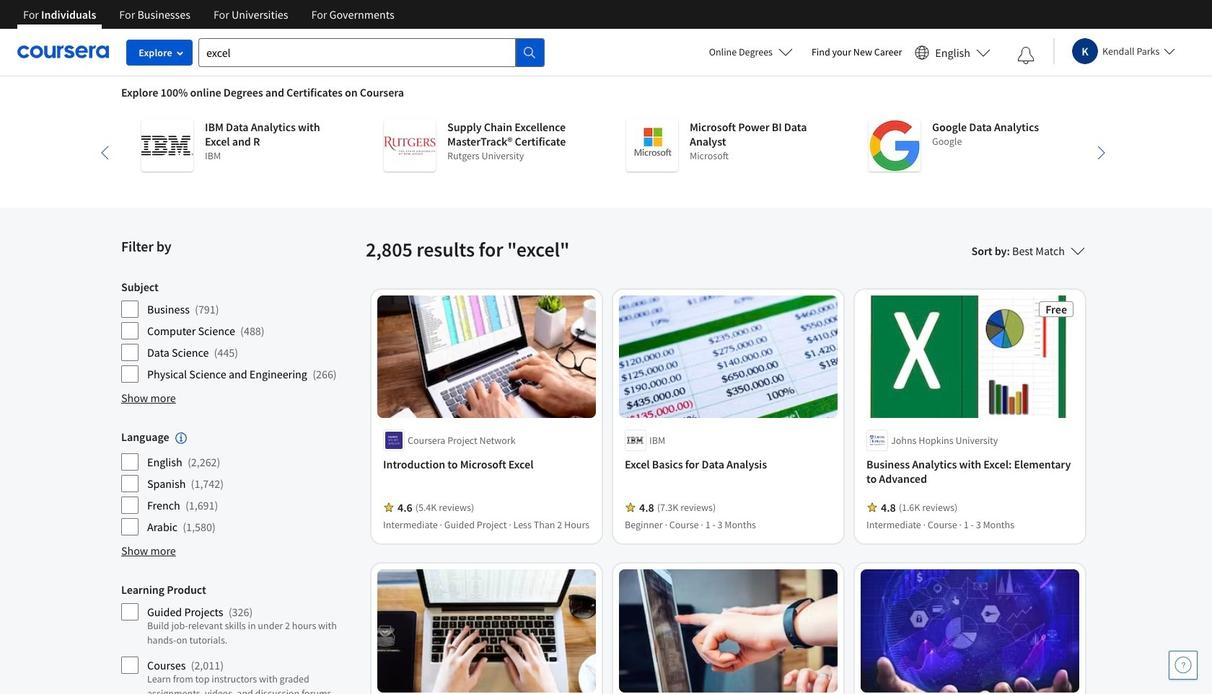 Task type: describe. For each thing, give the bounding box(es) containing it.
ibm image
[[141, 120, 193, 172]]

help center image
[[1175, 657, 1192, 675]]

google image
[[869, 120, 921, 172]]

microsoft image
[[626, 120, 678, 172]]



Task type: vqa. For each thing, say whether or not it's contained in the screenshot.
Coursera Plus image
no



Task type: locate. For each thing, give the bounding box(es) containing it.
What do you want to learn? text field
[[198, 38, 516, 67]]

group
[[121, 280, 357, 384], [121, 430, 357, 537], [121, 583, 357, 695]]

None search field
[[198, 38, 545, 67]]

coursera image
[[17, 41, 109, 64]]

1 group from the top
[[121, 280, 357, 384]]

2 group from the top
[[121, 430, 357, 537]]

rutgers university image
[[384, 120, 436, 172]]

2 vertical spatial group
[[121, 583, 357, 695]]

0 vertical spatial group
[[121, 280, 357, 384]]

3 group from the top
[[121, 583, 357, 695]]

information about this filter group image
[[175, 433, 187, 445]]

1 vertical spatial group
[[121, 430, 357, 537]]

banner navigation
[[12, 0, 406, 29]]



